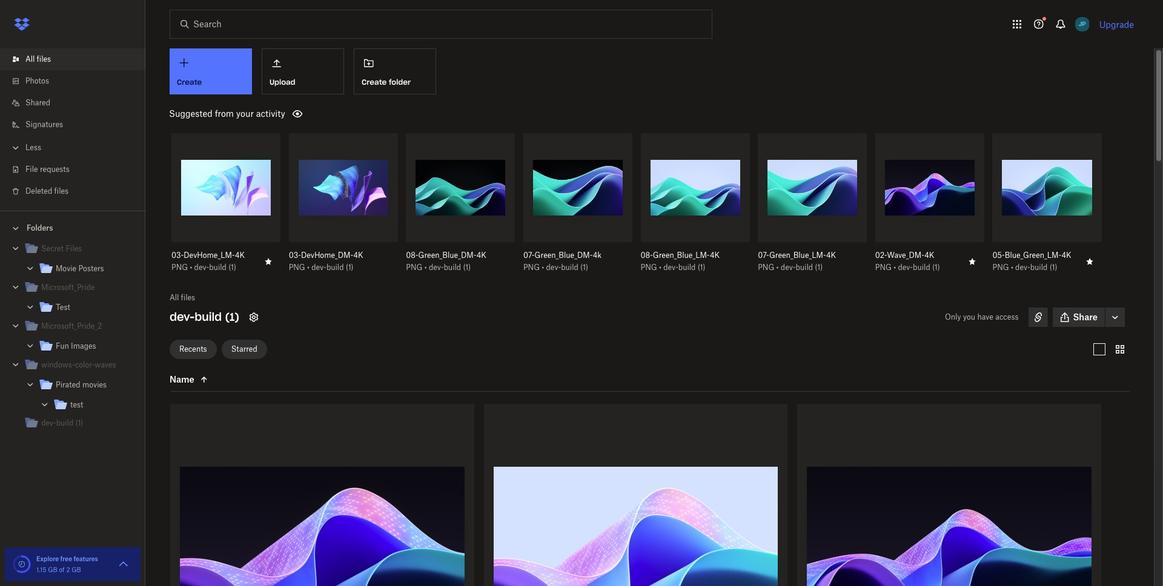 Task type: locate. For each thing, give the bounding box(es) containing it.
8 png from the left
[[993, 263, 1009, 272]]

all up dev-build (1) on the left
[[170, 293, 179, 302]]

edit for 8th edit button from the right
[[184, 147, 200, 158]]

png • dev-build (1) button for 05-blue_green_lm-4k png • dev-build (1)
[[993, 263, 1075, 273]]

0 horizontal spatial 08-
[[406, 251, 419, 260]]

2 4k from the left
[[354, 251, 363, 260]]

1 vertical spatial all
[[170, 293, 179, 302]]

2 png • dev-build (1) button from the left
[[289, 263, 371, 273]]

03-
[[172, 251, 184, 260], [289, 251, 301, 260]]

6 edit from the left
[[770, 147, 787, 158]]

1 green_blue_dm- from the left
[[419, 251, 477, 260]]

4 edit from the left
[[536, 147, 552, 158]]

•
[[190, 263, 192, 272], [307, 263, 310, 272], [425, 263, 427, 272], [542, 263, 544, 272], [659, 263, 662, 272], [777, 263, 779, 272], [894, 263, 896, 272], [1011, 263, 1014, 272]]

3 • from the left
[[425, 263, 427, 272]]

build down 08-green_blue_lm-4k button
[[679, 263, 696, 272]]

6 png • dev-build (1) button from the left
[[758, 263, 841, 273]]

all files link up dev-build (1) on the left
[[170, 292, 195, 304]]

05-
[[993, 251, 1005, 260]]

• down blue_green_lm-
[[1011, 263, 1014, 272]]

gb
[[48, 567, 57, 574], [72, 567, 81, 574]]

green_blue_dm-
[[419, 251, 477, 260], [535, 251, 593, 260]]

2 08- from the left
[[641, 251, 653, 260]]

dev- down wave_dm-
[[898, 263, 913, 272]]

(1)
[[229, 263, 236, 272], [346, 263, 354, 272], [463, 263, 471, 272], [581, 263, 588, 272], [698, 263, 706, 272], [815, 263, 823, 272], [933, 263, 940, 272], [1050, 263, 1058, 272], [225, 310, 239, 324]]

photos
[[25, 76, 49, 85]]

03- inside 03-devhome_lm-4k png • dev-build (1)
[[172, 251, 184, 260]]

build inside the 08-green_blue_dm-4k png • dev-build (1)
[[444, 263, 461, 272]]

from
[[215, 108, 234, 119]]

dev- for 08-green_blue_dm-4k png • dev-build (1)
[[429, 263, 444, 272]]

share for fourth edit button
[[569, 147, 594, 158]]

07-green_blue_dm-4k button
[[524, 251, 606, 261]]

1 vertical spatial files
[[54, 187, 69, 196]]

png • dev-build (1) button down the 05-blue_green_lm-4k button
[[993, 263, 1075, 273]]

files up photos at top
[[37, 55, 51, 64]]

build for 08-green_blue_dm-4k png • dev-build (1)
[[444, 263, 461, 272]]

have
[[978, 313, 994, 322]]

3 png • dev-build (1) button from the left
[[406, 263, 489, 273]]

build inside 08-green_blue_lm-4k png • dev-build (1)
[[679, 263, 696, 272]]

2 07- from the left
[[758, 251, 770, 260]]

• down devhome_dm-
[[307, 263, 310, 272]]

dev- down 08-green_blue_lm-4k button
[[664, 263, 679, 272]]

dev- inside 03-devhome_lm-4k png • dev-build (1)
[[194, 263, 209, 272]]

edit for fourth edit button
[[536, 147, 552, 158]]

1 horizontal spatial green_blue_dm-
[[535, 251, 593, 260]]

4 png • dev-build (1) button from the left
[[524, 263, 606, 273]]

• inside the 08-green_blue_dm-4k png • dev-build (1)
[[425, 263, 427, 272]]

(1) down the 05-blue_green_lm-4k button
[[1050, 263, 1058, 272]]

devhome_lm-
[[184, 251, 235, 260]]

1 green_blue_lm- from the left
[[653, 251, 710, 260]]

0 horizontal spatial all files link
[[10, 48, 145, 70]]

8 png • dev-build (1) button from the left
[[993, 263, 1075, 273]]

dev- down 07-green_blue_dm-4k 'button'
[[546, 263, 561, 272]]

dev- down the 08-green_blue_dm-4k button
[[429, 263, 444, 272]]

• inside 03-devhome_lm-4k png • dev-build (1)
[[190, 263, 192, 272]]

dev- inside 07-green_blue_lm-4k png • dev-build (1)
[[781, 263, 796, 272]]

3 edit from the left
[[418, 147, 435, 158]]

group
[[0, 237, 145, 442]]

• for 03-devhome_dm-4k png • dev-build (1)
[[307, 263, 310, 272]]

all up photos at top
[[25, 55, 35, 64]]

4k inside 02-wave_dm-4k png • dev-build (1)
[[925, 251, 935, 260]]

build down 07-green_blue_dm-4k 'button'
[[561, 263, 579, 272]]

build for 08-green_blue_lm-4k png • dev-build (1)
[[679, 263, 696, 272]]

green_blue_lm- inside 08-green_blue_lm-4k png • dev-build (1)
[[653, 251, 710, 260]]

dev- up recents
[[170, 310, 195, 324]]

(1) down 03-devhome_dm-4k button
[[346, 263, 354, 272]]

2 vertical spatial files
[[181, 293, 195, 302]]

08-green_blue_dm-4k png • dev-build (1)
[[406, 251, 487, 272]]

2 edit from the left
[[301, 147, 318, 158]]

create up suggested
[[177, 78, 202, 87]]

dev- inside 03-devhome_dm-4k png • dev-build (1)
[[312, 263, 327, 272]]

0 horizontal spatial all files
[[25, 55, 51, 64]]

(1) for 02-wave_dm-4k png • dev-build (1)
[[933, 263, 940, 272]]

(1) inside 02-wave_dm-4k png • dev-build (1)
[[933, 263, 940, 272]]

(1) inside 03-devhome_dm-4k png • dev-build (1)
[[346, 263, 354, 272]]

4 4k from the left
[[710, 251, 720, 260]]

2 edit button from the left
[[294, 143, 325, 162]]

green_blue_lm- inside 07-green_blue_lm-4k png • dev-build (1)
[[770, 251, 827, 260]]

• inside 02-wave_dm-4k png • dev-build (1)
[[894, 263, 896, 272]]

gb left of
[[48, 567, 57, 574]]

png • dev-build (1) button down 08-green_blue_lm-4k button
[[641, 263, 723, 273]]

build for 03-devhome_dm-4k png • dev-build (1)
[[327, 263, 344, 272]]

png down the 08-green_blue_dm-4k button
[[406, 263, 423, 272]]

8 • from the left
[[1011, 263, 1014, 272]]

quota usage element
[[12, 555, 32, 575]]

dev- for 03-devhome_dm-4k png • dev-build (1)
[[312, 263, 327, 272]]

(1) inside the 08-green_blue_dm-4k png • dev-build (1)
[[463, 263, 471, 272]]

png inside 05-blue_green_lm-4k png • dev-build (1)
[[993, 263, 1009, 272]]

png inside 07-green_blue_lm-4k png • dev-build (1)
[[758, 263, 775, 272]]

list
[[0, 41, 145, 211]]

0 horizontal spatial all
[[25, 55, 35, 64]]

green_blue_lm-
[[653, 251, 710, 260], [770, 251, 827, 260]]

build down '03-devhome_lm-4k' button
[[209, 263, 227, 272]]

6 png from the left
[[758, 263, 775, 272]]

07- for green_blue_lm-
[[758, 251, 770, 260]]

4k inside 05-blue_green_lm-4k png • dev-build (1)
[[1062, 251, 1072, 260]]

png inside 03-devhome_lm-4k png • dev-build (1)
[[172, 263, 188, 272]]

(1) inside 03-devhome_lm-4k png • dev-build (1)
[[229, 263, 236, 272]]

0 vertical spatial all files link
[[10, 48, 145, 70]]

• down devhome_lm-
[[190, 263, 192, 272]]

dev- inside 05-blue_green_lm-4k png • dev-build (1)
[[1016, 263, 1031, 272]]

build down the 05-blue_green_lm-4k button
[[1031, 263, 1048, 272]]

1 4k from the left
[[235, 251, 245, 260]]

png • dev-build (1) button down 07-green_blue_dm-4k 'button'
[[524, 263, 606, 273]]

create left folder
[[362, 77, 387, 87]]

1 08- from the left
[[406, 251, 419, 260]]

build up recents
[[195, 310, 222, 324]]

4k inside 03-devhome_dm-4k png • dev-build (1)
[[354, 251, 363, 260]]

png inside 07-green_blue_dm-4k png • dev-build (1)
[[524, 263, 540, 272]]

all files link
[[10, 48, 145, 70], [170, 292, 195, 304]]

files right 'deleted'
[[54, 187, 69, 196]]

png
[[172, 263, 188, 272], [289, 263, 305, 272], [406, 263, 423, 272], [524, 263, 540, 272], [641, 263, 657, 272], [758, 263, 775, 272], [876, 263, 892, 272], [993, 263, 1009, 272]]

dev- inside the 08-green_blue_dm-4k png • dev-build (1)
[[429, 263, 444, 272]]

all files up photos at top
[[25, 55, 51, 64]]

5 png • dev-build (1) button from the left
[[641, 263, 723, 273]]

3 edit button from the left
[[411, 143, 442, 162]]

png down 08-green_blue_lm-4k button
[[641, 263, 657, 272]]

0 horizontal spatial 07-
[[524, 251, 535, 260]]

photos link
[[10, 70, 145, 92]]

• inside 05-blue_green_lm-4k png • dev-build (1)
[[1011, 263, 1014, 272]]

build for 07-green_blue_lm-4k png • dev-build (1)
[[796, 263, 813, 272]]

7 • from the left
[[894, 263, 896, 272]]

share button for seventh edit button from left
[[914, 143, 953, 162]]

share button for 8th edit button from the right
[[210, 143, 249, 162]]

png down devhome_lm-
[[172, 263, 188, 272]]

test link
[[53, 398, 136, 414]]

4k
[[235, 251, 245, 260], [354, 251, 363, 260], [477, 251, 487, 260], [710, 251, 720, 260], [827, 251, 836, 260], [925, 251, 935, 260], [1062, 251, 1072, 260]]

1 03- from the left
[[172, 251, 184, 260]]

png for 07-green_blue_dm-4k png • dev-build (1)
[[524, 263, 540, 272]]

files
[[37, 55, 51, 64], [54, 187, 69, 196], [181, 293, 195, 302]]

build inside 03-devhome_dm-4k png • dev-build (1)
[[327, 263, 344, 272]]

1 horizontal spatial 08-
[[641, 251, 653, 260]]

access
[[996, 313, 1019, 322]]

files up dev-build (1) on the left
[[181, 293, 195, 302]]

all files list item
[[0, 48, 145, 70]]

files inside all files list item
[[37, 55, 51, 64]]

png • dev-build (1) button down 02-wave_dm-4k button
[[876, 263, 958, 273]]

build
[[209, 263, 227, 272], [327, 263, 344, 272], [444, 263, 461, 272], [561, 263, 579, 272], [679, 263, 696, 272], [796, 263, 813, 272], [913, 263, 931, 272], [1031, 263, 1048, 272], [195, 310, 222, 324]]

name button
[[170, 372, 272, 387]]

signatures link
[[10, 114, 145, 136]]

wave_dm-
[[887, 251, 925, 260]]

starred button
[[222, 340, 267, 359]]

4k inside 03-devhome_lm-4k png • dev-build (1)
[[235, 251, 245, 260]]

3 4k from the left
[[477, 251, 487, 260]]

create for create
[[177, 78, 202, 87]]

1 horizontal spatial all
[[170, 293, 179, 302]]

build for 03-devhome_lm-4k png • dev-build (1)
[[209, 263, 227, 272]]

your
[[236, 108, 254, 119]]

1 gb from the left
[[48, 567, 57, 574]]

png • dev-build (1) button
[[172, 263, 254, 273], [289, 263, 371, 273], [406, 263, 489, 273], [524, 263, 606, 273], [641, 263, 723, 273], [758, 263, 841, 273], [876, 263, 958, 273], [993, 263, 1075, 273]]

green_blue_dm- inside the 08-green_blue_dm-4k png • dev-build (1)
[[419, 251, 477, 260]]

share button for third edit button from the right
[[797, 143, 836, 162]]

1 horizontal spatial files
[[54, 187, 69, 196]]

build down 07-green_blue_lm-4k button
[[796, 263, 813, 272]]

dev- inside 02-wave_dm-4k png • dev-build (1)
[[898, 263, 913, 272]]

• down 07-green_blue_lm-4k button
[[777, 263, 779, 272]]

0 horizontal spatial gb
[[48, 567, 57, 574]]

07-
[[524, 251, 535, 260], [758, 251, 770, 260]]

05-blue_green_lm-4k button
[[993, 251, 1075, 261]]

(1) down 08-green_blue_lm-4k button
[[698, 263, 706, 272]]

deleted files
[[25, 187, 69, 196]]

pirated
[[56, 381, 80, 390]]

upgrade link
[[1100, 19, 1135, 29]]

png • dev-build (1) button for 08-green_blue_dm-4k png • dev-build (1)
[[406, 263, 489, 273]]

1 • from the left
[[190, 263, 192, 272]]

dev- inside 08-green_blue_lm-4k png • dev-build (1)
[[664, 263, 679, 272]]

0 vertical spatial all
[[25, 55, 35, 64]]

0 horizontal spatial files
[[37, 55, 51, 64]]

build down the 08-green_blue_dm-4k button
[[444, 263, 461, 272]]

(1) down 07-green_blue_dm-4k 'button'
[[581, 263, 588, 272]]

(1) for 08-green_blue_dm-4k png • dev-build (1)
[[463, 263, 471, 272]]

0 vertical spatial files
[[37, 55, 51, 64]]

png inside the 08-green_blue_dm-4k png • dev-build (1)
[[406, 263, 423, 272]]

png down 07-green_blue_lm-4k button
[[758, 263, 775, 272]]

08- inside the 08-green_blue_dm-4k png • dev-build (1)
[[406, 251, 419, 260]]

• down 08-green_blue_lm-4k button
[[659, 263, 662, 272]]

5 4k from the left
[[827, 251, 836, 260]]

build inside 07-green_blue_dm-4k png • dev-build (1)
[[561, 263, 579, 272]]

shared
[[25, 98, 50, 107]]

share for first edit button from the right
[[1039, 147, 1063, 158]]

(1) down '03-devhome_lm-4k' button
[[229, 263, 236, 272]]

5 edit from the left
[[653, 147, 670, 158]]

png • dev-build (1) button down 03-devhome_dm-4k button
[[289, 263, 371, 273]]

4 png from the left
[[524, 263, 540, 272]]

1 horizontal spatial all files link
[[170, 292, 195, 304]]

1 horizontal spatial green_blue_lm-
[[770, 251, 827, 260]]

dev- down blue_green_lm-
[[1016, 263, 1031, 272]]

share for 6th edit button from right
[[452, 147, 477, 158]]

build inside 07-green_blue_lm-4k png • dev-build (1)
[[796, 263, 813, 272]]

• inside 07-green_blue_lm-4k png • dev-build (1)
[[777, 263, 779, 272]]

build inside 05-blue_green_lm-4k png • dev-build (1)
[[1031, 263, 1048, 272]]

1 07- from the left
[[524, 251, 535, 260]]

(1) for 03-devhome_lm-4k png • dev-build (1)
[[229, 263, 236, 272]]

png • dev-build (1) button for 07-green_blue_lm-4k png • dev-build (1)
[[758, 263, 841, 273]]

create inside button
[[362, 77, 387, 87]]

recents
[[179, 345, 207, 354]]

07- inside 07-green_blue_dm-4k png • dev-build (1)
[[524, 251, 535, 260]]

test
[[70, 401, 83, 410]]

png down 07-green_blue_dm-4k 'button'
[[524, 263, 540, 272]]

0 horizontal spatial green_blue_lm-
[[653, 251, 710, 260]]

all files up dev-build (1) on the left
[[170, 293, 195, 302]]

build down 03-devhome_dm-4k button
[[327, 263, 344, 272]]

of
[[59, 567, 65, 574]]

3 png from the left
[[406, 263, 423, 272]]

1 horizontal spatial 07-
[[758, 251, 770, 260]]

png down devhome_dm-
[[289, 263, 305, 272]]

7 4k from the left
[[1062, 251, 1072, 260]]

png • dev-build (1) button down 07-green_blue_lm-4k button
[[758, 263, 841, 273]]

dev-
[[194, 263, 209, 272], [312, 263, 327, 272], [429, 263, 444, 272], [546, 263, 561, 272], [664, 263, 679, 272], [781, 263, 796, 272], [898, 263, 913, 272], [1016, 263, 1031, 272], [170, 310, 195, 324]]

png for 07-green_blue_lm-4k png • dev-build (1)
[[758, 263, 775, 272]]

7 png from the left
[[876, 263, 892, 272]]

gb right 2
[[72, 567, 81, 574]]

(1) down the 08-green_blue_dm-4k button
[[463, 263, 471, 272]]

1 vertical spatial all files
[[170, 293, 195, 302]]

dev- for 03-devhome_lm-4k png • dev-build (1)
[[194, 263, 209, 272]]

build inside 02-wave_dm-4k png • dev-build (1)
[[913, 263, 931, 272]]

name
[[170, 374, 194, 385]]

0 horizontal spatial green_blue_dm-
[[419, 251, 477, 260]]

posters
[[78, 264, 104, 273]]

(1) down 07-green_blue_lm-4k button
[[815, 263, 823, 272]]

2 03- from the left
[[289, 251, 301, 260]]

5 • from the left
[[659, 263, 662, 272]]

07- inside 07-green_blue_lm-4k png • dev-build (1)
[[758, 251, 770, 260]]

you
[[964, 313, 976, 322]]

create button
[[170, 48, 252, 95]]

jp button
[[1073, 15, 1092, 34]]

build inside 03-devhome_lm-4k png • dev-build (1)
[[209, 263, 227, 272]]

0 horizontal spatial 03-
[[172, 251, 184, 260]]

• inside 08-green_blue_lm-4k png • dev-build (1)
[[659, 263, 662, 272]]

• for 02-wave_dm-4k png • dev-build (1)
[[894, 263, 896, 272]]

create inside dropdown button
[[177, 78, 202, 87]]

edit for third edit button from the right
[[770, 147, 787, 158]]

share for 8th edit button from the right
[[217, 147, 242, 158]]

dev- down 07-green_blue_lm-4k button
[[781, 263, 796, 272]]

1 horizontal spatial 03-
[[289, 251, 301, 260]]

08- for green_blue_lm-
[[641, 251, 653, 260]]

• down 07-green_blue_dm-4k 'button'
[[542, 263, 544, 272]]

devhome_dm-
[[301, 251, 354, 260]]

share
[[217, 147, 242, 158], [335, 147, 359, 158], [452, 147, 477, 158], [569, 147, 594, 158], [687, 147, 711, 158], [804, 147, 829, 158], [921, 147, 946, 158], [1039, 147, 1063, 158], [1074, 312, 1098, 322]]

png • dev-build (1) button for 07-green_blue_dm-4k png • dev-build (1)
[[524, 263, 606, 273]]

08- inside 08-green_blue_lm-4k png • dev-build (1)
[[641, 251, 653, 260]]

png • dev-build (1) button for 02-wave_dm-4k png • dev-build (1)
[[876, 263, 958, 273]]

share button
[[210, 143, 249, 162], [327, 143, 366, 162], [445, 143, 484, 162], [562, 143, 601, 162], [679, 143, 719, 162], [797, 143, 836, 162], [914, 143, 953, 162], [1032, 143, 1071, 162], [1053, 308, 1105, 327]]

suggested
[[169, 108, 213, 119]]

list containing all files
[[0, 41, 145, 211]]

png down 05-
[[993, 263, 1009, 272]]

0 vertical spatial all files
[[25, 55, 51, 64]]

png down 02-
[[876, 263, 892, 272]]

create folder button
[[354, 48, 436, 95]]

• inside 07-green_blue_dm-4k png • dev-build (1)
[[542, 263, 544, 272]]

03- inside 03-devhome_dm-4k png • dev-build (1)
[[289, 251, 301, 260]]

7 edit from the left
[[888, 147, 904, 158]]

dev- inside 07-green_blue_dm-4k png • dev-build (1)
[[546, 263, 561, 272]]

• for 07-green_blue_lm-4k png • dev-build (1)
[[777, 263, 779, 272]]

2 png from the left
[[289, 263, 305, 272]]

6 edit button from the left
[[763, 143, 794, 162]]

8 edit from the left
[[1005, 147, 1022, 158]]

6 4k from the left
[[925, 251, 935, 260]]

4k inside 08-green_blue_lm-4k png • dev-build (1)
[[710, 251, 720, 260]]

• down wave_dm-
[[894, 263, 896, 272]]

2 green_blue_lm- from the left
[[770, 251, 827, 260]]

7 png • dev-build (1) button from the left
[[876, 263, 958, 273]]

build down 02-wave_dm-4k button
[[913, 263, 931, 272]]

• down the 08-green_blue_dm-4k button
[[425, 263, 427, 272]]

5 png from the left
[[641, 263, 657, 272]]

(1) for 08-green_blue_lm-4k png • dev-build (1)
[[698, 263, 706, 272]]

edit for seventh edit button from left
[[888, 147, 904, 158]]

edit for 6th edit button from right
[[418, 147, 435, 158]]

1 png from the left
[[172, 263, 188, 272]]

green_blue_dm- inside 07-green_blue_dm-4k png • dev-build (1)
[[535, 251, 593, 260]]

1 edit from the left
[[184, 147, 200, 158]]

png inside 08-green_blue_lm-4k png • dev-build (1)
[[641, 263, 657, 272]]

• inside 03-devhome_dm-4k png • dev-build (1)
[[307, 263, 310, 272]]

4k inside the 08-green_blue_dm-4k png • dev-build (1)
[[477, 251, 487, 260]]

all
[[25, 55, 35, 64], [170, 293, 179, 302]]

(1) inside 05-blue_green_lm-4k png • dev-build (1)
[[1050, 263, 1058, 272]]

png • dev-build (1) button down '03-devhome_lm-4k' button
[[172, 263, 254, 273]]

share for seventh edit button from left
[[921, 147, 946, 158]]

share for 5th edit button from left
[[687, 147, 711, 158]]

03-devhome_dm-4k png • dev-build (1)
[[289, 251, 363, 272]]

png inside 03-devhome_dm-4k png • dev-build (1)
[[289, 263, 305, 272]]

• for 08-green_blue_lm-4k png • dev-build (1)
[[659, 263, 662, 272]]

2 horizontal spatial files
[[181, 293, 195, 302]]

• for 03-devhome_lm-4k png • dev-build (1)
[[190, 263, 192, 272]]

1.15
[[36, 567, 46, 574]]

4 • from the left
[[542, 263, 544, 272]]

(1) down 02-wave_dm-4k button
[[933, 263, 940, 272]]

green_blue_lm- for 08-
[[653, 251, 710, 260]]

6 • from the left
[[777, 263, 779, 272]]

dev- down devhome_lm-
[[194, 263, 209, 272]]

2 green_blue_dm- from the left
[[535, 251, 593, 260]]

1 horizontal spatial all files
[[170, 293, 195, 302]]

all files link up shared link on the top of page
[[10, 48, 145, 70]]

edit
[[184, 147, 200, 158], [301, 147, 318, 158], [418, 147, 435, 158], [536, 147, 552, 158], [653, 147, 670, 158], [770, 147, 787, 158], [888, 147, 904, 158], [1005, 147, 1022, 158]]

4k inside 07-green_blue_lm-4k png • dev-build (1)
[[827, 251, 836, 260]]

explore
[[36, 556, 59, 563]]

dev- down devhome_dm-
[[312, 263, 327, 272]]

png inside 02-wave_dm-4k png • dev-build (1)
[[876, 263, 892, 272]]

08- for green_blue_dm-
[[406, 251, 419, 260]]

1 png • dev-build (1) button from the left
[[172, 263, 254, 273]]

png • dev-build (1) button down the 08-green_blue_dm-4k button
[[406, 263, 489, 273]]

1 horizontal spatial create
[[362, 77, 387, 87]]

0 horizontal spatial create
[[177, 78, 202, 87]]

all files
[[25, 55, 51, 64], [170, 293, 195, 302]]

1 horizontal spatial gb
[[72, 567, 81, 574]]

4k for 07-green_blue_lm-4k
[[827, 251, 836, 260]]

(1) inside 07-green_blue_lm-4k png • dev-build (1)
[[815, 263, 823, 272]]

2 • from the left
[[307, 263, 310, 272]]

free
[[60, 556, 72, 563]]

7 edit button from the left
[[881, 143, 912, 162]]

file
[[25, 165, 38, 174]]

08-green_blue_dm-4k button
[[406, 251, 489, 261]]

(1) inside 08-green_blue_lm-4k png • dev-build (1)
[[698, 263, 706, 272]]

(1) inside 07-green_blue_dm-4k png • dev-build (1)
[[581, 263, 588, 272]]

png for 03-devhome_lm-4k png • dev-build (1)
[[172, 263, 188, 272]]



Task type: vqa. For each thing, say whether or not it's contained in the screenshot.
Rev Get transcripts, captions, or subtitles for your audio or video files directly from Dropbox.
no



Task type: describe. For each thing, give the bounding box(es) containing it.
08-green_blue_lm-4k button
[[641, 251, 723, 261]]

07-green_blue_lm-4k button
[[758, 251, 841, 261]]

share button for fourth edit button
[[562, 143, 601, 162]]

dev- for 07-green_blue_lm-4k png • dev-build (1)
[[781, 263, 796, 272]]

blue_green_lm-
[[1005, 251, 1062, 260]]

03- for devhome_dm-
[[289, 251, 301, 260]]

file, 01-wave_dm-4k.png row
[[170, 404, 474, 587]]

2
[[66, 567, 70, 574]]

4k for 08-green_blue_lm-4k
[[710, 251, 720, 260]]

less image
[[10, 142, 22, 154]]

images
[[71, 342, 96, 351]]

(1) for 07-green_blue_lm-4k png • dev-build (1)
[[815, 263, 823, 272]]

Search in folder "Dropbox" text field
[[193, 18, 687, 31]]

deleted
[[25, 187, 52, 196]]

folders
[[27, 224, 53, 233]]

movies
[[82, 381, 107, 390]]

green_blue_dm- for 08-
[[419, 251, 477, 260]]

8 edit button from the left
[[998, 143, 1029, 162]]

png • dev-build (1) button for 03-devhome_lm-4k png • dev-build (1)
[[172, 263, 254, 273]]

png for 08-green_blue_dm-4k png • dev-build (1)
[[406, 263, 423, 272]]

build for 05-blue_green_lm-4k png • dev-build (1)
[[1031, 263, 1048, 272]]

share button for 6th edit button from right
[[445, 143, 484, 162]]

dev- for 05-blue_green_lm-4k png • dev-build (1)
[[1016, 263, 1031, 272]]

png • dev-build (1) button for 08-green_blue_lm-4k png • dev-build (1)
[[641, 263, 723, 273]]

less
[[25, 143, 41, 152]]

4k for 08-green_blue_dm-4k
[[477, 251, 487, 260]]

test link
[[39, 300, 136, 316]]

build for 02-wave_dm-4k png • dev-build (1)
[[913, 263, 931, 272]]

only
[[945, 313, 962, 322]]

4k for 05-blue_green_lm-4k
[[1062, 251, 1072, 260]]

(1) for 07-green_blue_dm-4k png • dev-build (1)
[[581, 263, 588, 272]]

png for 08-green_blue_lm-4k png • dev-build (1)
[[641, 263, 657, 272]]

07- for green_blue_dm-
[[524, 251, 535, 260]]

starred
[[231, 345, 257, 354]]

folder settings image
[[247, 310, 261, 325]]

recents button
[[170, 340, 217, 359]]

file requests
[[25, 165, 70, 174]]

png for 03-devhome_dm-4k png • dev-build (1)
[[289, 263, 305, 272]]

png • dev-build (1) button for 03-devhome_dm-4k png • dev-build (1)
[[289, 263, 371, 273]]

edit for first edit button from the right
[[1005, 147, 1022, 158]]

jp
[[1079, 20, 1087, 28]]

03-devhome_dm-4k button
[[289, 251, 371, 261]]

pirated movies link
[[39, 378, 136, 394]]

build for 07-green_blue_dm-4k png • dev-build (1)
[[561, 263, 579, 272]]

02-wave_dm-4k png • dev-build (1)
[[876, 251, 940, 272]]

(1) for 03-devhome_dm-4k png • dev-build (1)
[[346, 263, 354, 272]]

file requests link
[[10, 159, 145, 181]]

07-green_blue_dm-4k png • dev-build (1)
[[524, 251, 602, 272]]

group containing movie posters
[[0, 237, 145, 442]]

02-wave_dm-4k button
[[876, 251, 958, 261]]

green_blue_dm- for 07-
[[535, 251, 593, 260]]

4k for 03-devhome_dm-4k
[[354, 251, 363, 260]]

1 vertical spatial all files link
[[170, 292, 195, 304]]

png for 05-blue_green_lm-4k png • dev-build (1)
[[993, 263, 1009, 272]]

dev- for 02-wave_dm-4k png • dev-build (1)
[[898, 263, 913, 272]]

green_blue_lm- for 07-
[[770, 251, 827, 260]]

5 edit button from the left
[[646, 143, 677, 162]]

all files inside "link"
[[25, 55, 51, 64]]

shared link
[[10, 92, 145, 114]]

03- for devhome_lm-
[[172, 251, 184, 260]]

dev- for 08-green_blue_lm-4k png • dev-build (1)
[[664, 263, 679, 272]]

1 edit button from the left
[[176, 143, 208, 162]]

4k
[[593, 251, 602, 260]]

all files link inside list
[[10, 48, 145, 70]]

fun images link
[[39, 339, 136, 355]]

upgrade
[[1100, 19, 1135, 29]]

• for 05-blue_green_lm-4k png • dev-build (1)
[[1011, 263, 1014, 272]]

upload
[[270, 77, 296, 87]]

• for 07-green_blue_dm-4k png • dev-build (1)
[[542, 263, 544, 272]]

folders button
[[0, 219, 145, 237]]

suggested from your activity
[[169, 108, 285, 119]]

4k for 02-wave_dm-4k
[[925, 251, 935, 260]]

(1) for 05-blue_green_lm-4k png • dev-build (1)
[[1050, 263, 1058, 272]]

dev- for 07-green_blue_dm-4k png • dev-build (1)
[[546, 263, 561, 272]]

signatures
[[25, 120, 63, 129]]

(1) left folder settings image
[[225, 310, 239, 324]]

requests
[[40, 165, 70, 174]]

share for 7th edit button from the right
[[335, 147, 359, 158]]

files inside deleted files link
[[54, 187, 69, 196]]

edit for 7th edit button from the right
[[301, 147, 318, 158]]

only you have access
[[945, 313, 1019, 322]]

dropbox image
[[10, 12, 34, 36]]

08-green_blue_lm-4k png • dev-build (1)
[[641, 251, 720, 272]]

4k for 03-devhome_lm-4k
[[235, 251, 245, 260]]

02-
[[876, 251, 887, 260]]

4 edit button from the left
[[528, 143, 560, 162]]

explore free features 1.15 gb of 2 gb
[[36, 556, 98, 574]]

file, 01-wave_lm-4k.png row
[[484, 404, 788, 587]]

share button for first edit button from the right
[[1032, 143, 1071, 162]]

05-blue_green_lm-4k png • dev-build (1)
[[993, 251, 1072, 272]]

create for create folder
[[362, 77, 387, 87]]

movie
[[56, 264, 77, 273]]

movie posters link
[[39, 261, 136, 278]]

test
[[56, 303, 70, 312]]

share button for 7th edit button from the right
[[327, 143, 366, 162]]

edit for 5th edit button from left
[[653, 147, 670, 158]]

share button for 5th edit button from left
[[679, 143, 719, 162]]

all inside list item
[[25, 55, 35, 64]]

features
[[74, 556, 98, 563]]

upload button
[[262, 48, 344, 95]]

pirated movies
[[56, 381, 107, 390]]

deleted files link
[[10, 181, 145, 202]]

activity
[[256, 108, 285, 119]]

• for 08-green_blue_dm-4k png • dev-build (1)
[[425, 263, 427, 272]]

03-devhome_lm-4k button
[[172, 251, 254, 261]]

03-devhome_lm-4k png • dev-build (1)
[[172, 251, 245, 272]]

png for 02-wave_dm-4k png • dev-build (1)
[[876, 263, 892, 272]]

07-green_blue_lm-4k png • dev-build (1)
[[758, 251, 836, 272]]

create folder
[[362, 77, 411, 87]]

dev-build (1)
[[170, 310, 239, 324]]

fun images
[[56, 342, 96, 351]]

file, 02-wave_dm-4k.png row
[[798, 404, 1102, 587]]

share for third edit button from the right
[[804, 147, 829, 158]]

folder
[[389, 77, 411, 87]]

fun
[[56, 342, 69, 351]]

2 gb from the left
[[72, 567, 81, 574]]

movie posters
[[56, 264, 104, 273]]



